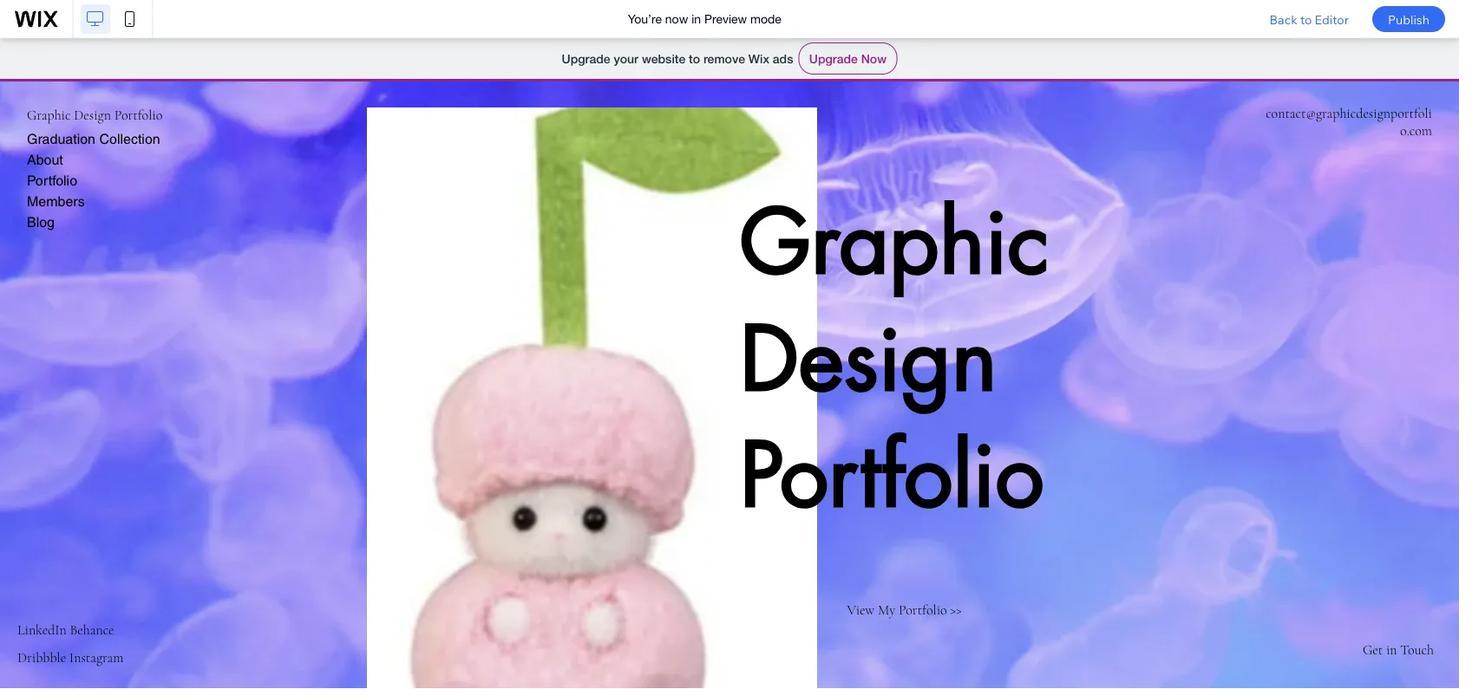 Task type: vqa. For each thing, say whether or not it's contained in the screenshot.
Back to Editor
yes



Task type: locate. For each thing, give the bounding box(es) containing it.
you're now in preview mode
[[628, 12, 782, 26]]

back
[[1270, 11, 1298, 27]]

in
[[692, 12, 701, 26]]

preview
[[705, 12, 747, 26]]

now
[[665, 12, 688, 26]]



Task type: describe. For each thing, give the bounding box(es) containing it.
back to editor button
[[1257, 0, 1362, 38]]

back to editor
[[1270, 11, 1349, 27]]

you're
[[628, 12, 662, 26]]

publish
[[1388, 11, 1430, 27]]

editor
[[1315, 11, 1349, 27]]

mode
[[751, 12, 782, 26]]

to
[[1301, 11, 1312, 27]]

publish button
[[1373, 6, 1446, 32]]



